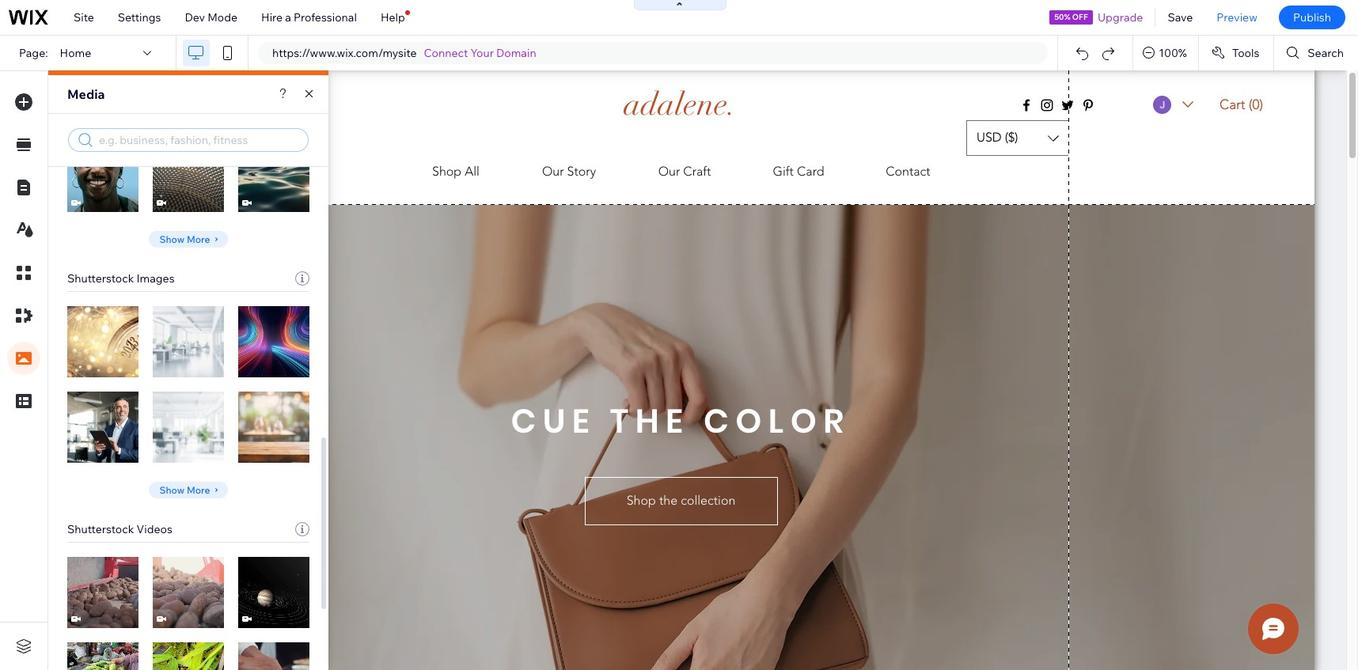 Task type: locate. For each thing, give the bounding box(es) containing it.
15.99
[[94, 587, 118, 599], [179, 587, 204, 599], [265, 587, 289, 599]]

2 horizontal spatial $ 15.99
[[259, 587, 289, 599]]

1 vertical spatial more
[[187, 484, 210, 496]]

publish
[[1294, 10, 1332, 25]]

1 show more from the top
[[160, 233, 210, 245]]

0 vertical spatial more
[[187, 233, 210, 245]]

50% off
[[1055, 12, 1089, 22]]

e.g. business, fashion, fitness field
[[97, 132, 291, 148]]

show
[[160, 233, 185, 245], [160, 484, 185, 496]]

videos
[[137, 523, 172, 537]]

shutterstock left videos
[[67, 523, 134, 537]]

tools
[[1233, 46, 1260, 60]]

1 more from the top
[[187, 233, 210, 245]]

site
[[74, 10, 94, 25]]

2 $ 15.99 from the left
[[173, 587, 204, 599]]

your
[[471, 46, 494, 60]]

$ 15.99
[[88, 587, 118, 599], [173, 587, 204, 599], [259, 587, 289, 599]]

2 shutterstock from the top
[[67, 523, 134, 537]]

home
[[60, 46, 91, 60]]

show more
[[160, 233, 210, 245], [160, 484, 210, 496]]

1 shutterstock from the top
[[67, 272, 134, 286]]

domain
[[497, 46, 537, 60]]

1 vertical spatial show more button
[[149, 482, 228, 499]]

0 vertical spatial show more
[[160, 233, 210, 245]]

show more up videos
[[160, 484, 210, 496]]

show more button
[[149, 231, 228, 248], [149, 482, 228, 499]]

1 vertical spatial show
[[160, 484, 185, 496]]

dev
[[185, 10, 205, 25]]

1 $ 15.99 from the left
[[88, 587, 118, 599]]

show up videos
[[160, 484, 185, 496]]

show more up images
[[160, 233, 210, 245]]

a
[[285, 10, 291, 25]]

dev mode
[[185, 10, 238, 25]]

more
[[187, 233, 210, 245], [187, 484, 210, 496]]

1 vertical spatial show more
[[160, 484, 210, 496]]

0 horizontal spatial 15.99
[[94, 587, 118, 599]]

tools button
[[1200, 36, 1274, 70]]

$
[[90, 336, 96, 348], [176, 336, 182, 348], [261, 336, 267, 348], [90, 421, 96, 433], [176, 421, 182, 433], [261, 421, 267, 433], [88, 587, 94, 599], [173, 587, 179, 599], [259, 587, 265, 599]]

show more button up videos
[[149, 482, 228, 499]]

help
[[381, 10, 405, 25]]

1 vertical spatial shutterstock
[[67, 523, 134, 537]]

mode
[[208, 10, 238, 25]]

show up images
[[160, 233, 185, 245]]

hire
[[261, 10, 283, 25]]

shutterstock left images
[[67, 272, 134, 286]]

search button
[[1275, 36, 1359, 70]]

upgrade
[[1098, 10, 1144, 25]]

0 vertical spatial show
[[160, 233, 185, 245]]

2 horizontal spatial 15.99
[[265, 587, 289, 599]]

50%
[[1055, 12, 1071, 22]]

2 show from the top
[[160, 484, 185, 496]]

0 horizontal spatial $ 15.99
[[88, 587, 118, 599]]

preview
[[1217, 10, 1258, 25]]

0 vertical spatial show more button
[[149, 231, 228, 248]]

1 horizontal spatial 15.99
[[179, 587, 204, 599]]

2 15.99 from the left
[[179, 587, 204, 599]]

hire a professional
[[261, 10, 357, 25]]

3 15.99 from the left
[[265, 587, 289, 599]]

settings
[[118, 10, 161, 25]]

2.99
[[96, 336, 116, 348], [182, 336, 201, 348], [267, 336, 287, 348], [96, 421, 116, 433], [182, 421, 201, 433], [267, 421, 287, 433]]

1 horizontal spatial $ 15.99
[[173, 587, 204, 599]]

preview button
[[1205, 0, 1270, 35]]

https://www.wix.com/mysite
[[272, 46, 417, 60]]

0 vertical spatial shutterstock
[[67, 272, 134, 286]]

$ 2.99
[[90, 336, 116, 348], [176, 336, 201, 348], [261, 336, 287, 348], [90, 421, 116, 433], [176, 421, 201, 433], [261, 421, 287, 433]]

2 show more button from the top
[[149, 482, 228, 499]]

show more button up images
[[149, 231, 228, 248]]

shutterstock
[[67, 272, 134, 286], [67, 523, 134, 537]]



Task type: vqa. For each thing, say whether or not it's contained in the screenshot.
Choose a Form Template
no



Task type: describe. For each thing, give the bounding box(es) containing it.
shutterstock for shutterstock images
[[67, 272, 134, 286]]

100% button
[[1134, 36, 1199, 70]]

media
[[67, 86, 105, 102]]

3 $ 15.99 from the left
[[259, 587, 289, 599]]

professional
[[294, 10, 357, 25]]

images
[[137, 272, 175, 286]]

connect
[[424, 46, 468, 60]]

shutterstock videos
[[67, 523, 172, 537]]

off
[[1073, 12, 1089, 22]]

1 15.99 from the left
[[94, 587, 118, 599]]

1 show from the top
[[160, 233, 185, 245]]

shutterstock images
[[67, 272, 175, 286]]

publish button
[[1280, 6, 1346, 29]]

2 show more from the top
[[160, 484, 210, 496]]

save
[[1168, 10, 1194, 25]]

search
[[1308, 46, 1345, 60]]

100%
[[1159, 46, 1188, 60]]

2 more from the top
[[187, 484, 210, 496]]

1 show more button from the top
[[149, 231, 228, 248]]

https://www.wix.com/mysite connect your domain
[[272, 46, 537, 60]]

save button
[[1156, 0, 1205, 35]]

shutterstock for shutterstock videos
[[67, 523, 134, 537]]



